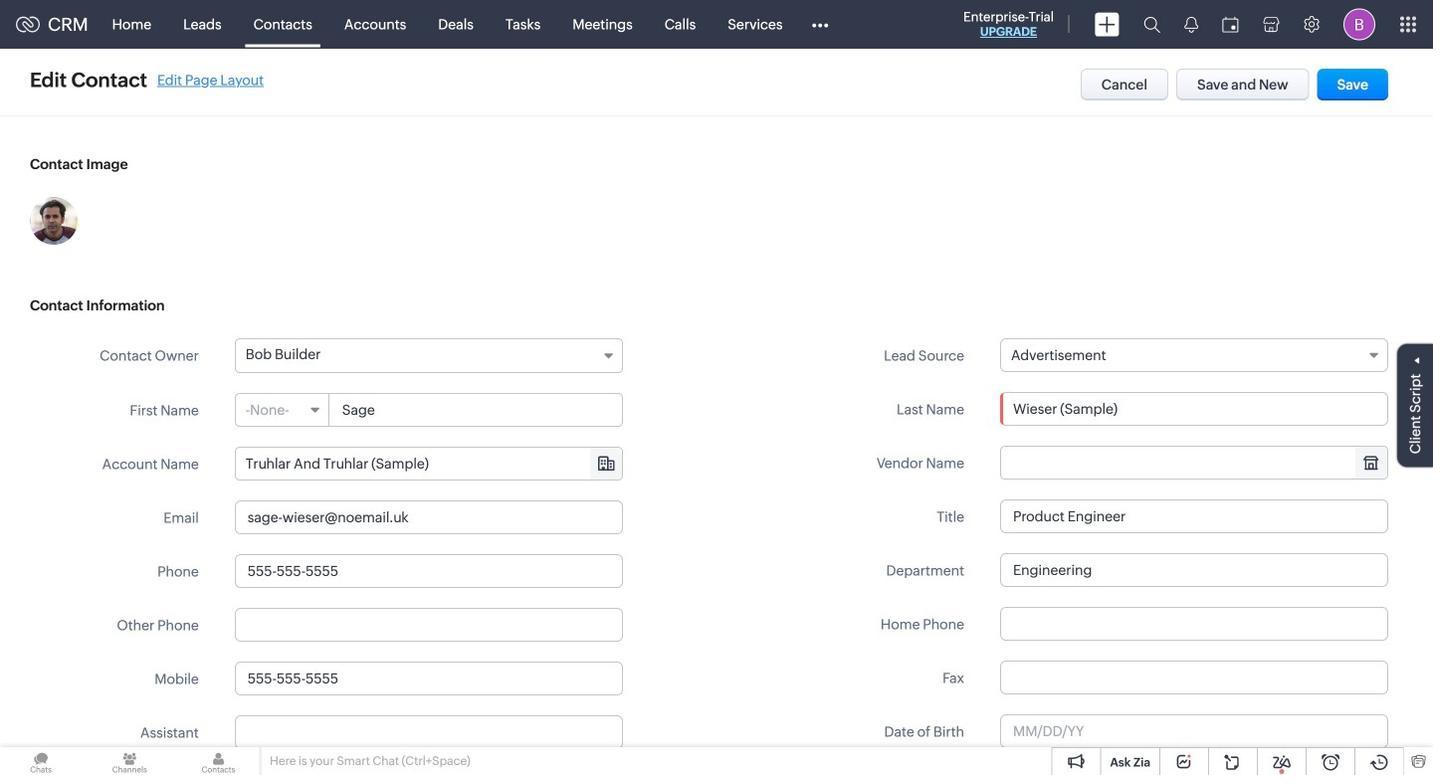 Task type: describe. For each thing, give the bounding box(es) containing it.
MM/DD/YY text field
[[1001, 715, 1389, 749]]

signals image
[[1185, 16, 1199, 33]]

profile image
[[1344, 8, 1376, 40]]

chats image
[[0, 748, 82, 776]]

Other Modules field
[[799, 8, 842, 40]]

contacts image
[[178, 748, 259, 776]]

search image
[[1144, 16, 1161, 33]]



Task type: locate. For each thing, give the bounding box(es) containing it.
None field
[[1001, 339, 1389, 372], [236, 394, 329, 426], [236, 448, 622, 480], [1001, 339, 1389, 372], [236, 394, 329, 426], [236, 448, 622, 480]]

channels image
[[89, 748, 171, 776]]

profile element
[[1332, 0, 1388, 48]]

create menu element
[[1083, 0, 1132, 48]]

logo image
[[16, 16, 40, 32]]

image image
[[30, 197, 78, 245]]

search element
[[1132, 0, 1173, 49]]

create menu image
[[1095, 12, 1120, 36]]

calendar image
[[1223, 16, 1240, 32]]

signals element
[[1173, 0, 1211, 49]]

None text field
[[1001, 392, 1389, 426], [330, 394, 622, 426], [236, 448, 622, 480], [1001, 554, 1389, 588], [1001, 607, 1389, 641], [235, 608, 623, 642], [1001, 661, 1389, 695], [235, 662, 623, 696], [235, 716, 623, 750], [1001, 392, 1389, 426], [330, 394, 622, 426], [236, 448, 622, 480], [1001, 554, 1389, 588], [1001, 607, 1389, 641], [235, 608, 623, 642], [1001, 661, 1389, 695], [235, 662, 623, 696], [235, 716, 623, 750]]

None text field
[[1001, 500, 1389, 534], [235, 501, 623, 535], [235, 555, 623, 589], [1001, 500, 1389, 534], [235, 501, 623, 535], [235, 555, 623, 589]]



Task type: vqa. For each thing, say whether or not it's contained in the screenshot.
ZOHO
no



